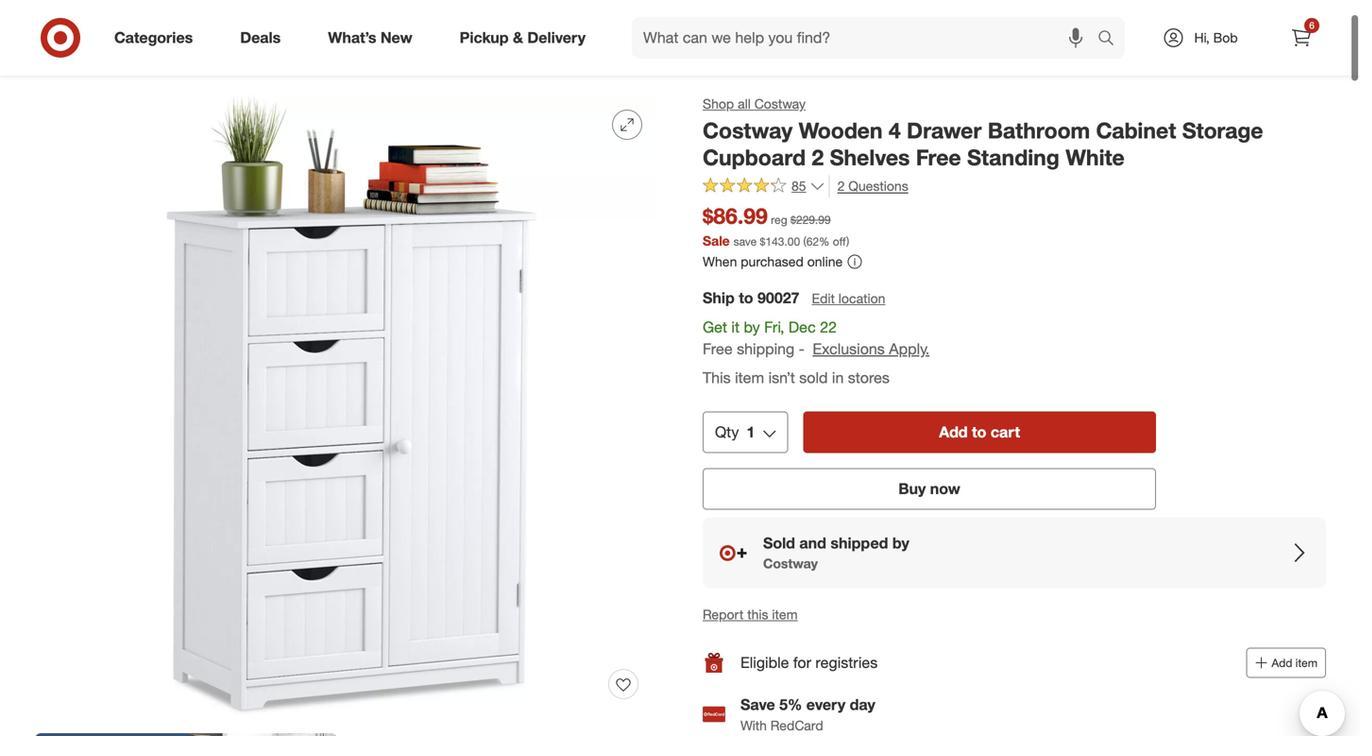 Task type: describe. For each thing, give the bounding box(es) containing it.
hi,
[[1195, 29, 1210, 46]]

and
[[800, 534, 827, 552]]

edit location
[[812, 290, 886, 307]]

85
[[792, 178, 807, 194]]

%
[[819, 235, 830, 249]]

day
[[850, 695, 876, 714]]

item inside button
[[772, 606, 798, 623]]

search button
[[1089, 17, 1135, 62]]

location
[[839, 290, 886, 307]]

when purchased online
[[703, 253, 843, 270]]

standing
[[968, 144, 1060, 171]]

(
[[804, 235, 807, 249]]

edit
[[812, 290, 835, 307]]

questions
[[849, 178, 909, 194]]

to for ship
[[739, 289, 754, 307]]

add to cart
[[939, 423, 1020, 441]]

costway wooden 4 drawer bathroom cabinet storage cupboard 2 shelves free standing white, 2 of 14 image
[[34, 733, 338, 736]]

what's
[[328, 28, 376, 47]]

bathroom
[[988, 117, 1091, 144]]

pickup
[[460, 28, 509, 47]]

with
[[741, 717, 767, 734]]

what's new link
[[312, 17, 436, 59]]

search
[[1089, 30, 1135, 49]]

fri,
[[764, 318, 785, 336]]

target
[[34, 58, 70, 74]]

$229.99
[[791, 212, 831, 227]]

redcard
[[771, 717, 824, 734]]

pickup & delivery
[[460, 28, 586, 47]]

wooden
[[799, 117, 883, 144]]

get
[[703, 318, 728, 336]]

add for add to cart
[[939, 423, 968, 441]]

shelves
[[830, 144, 910, 171]]

$
[[760, 235, 766, 249]]

add item button
[[1247, 648, 1327, 678]]

report this item button
[[703, 605, 798, 624]]

deals link
[[224, 17, 304, 59]]

off
[[833, 235, 847, 249]]

image gallery element
[[34, 94, 658, 736]]

edit location button
[[811, 288, 887, 309]]

exclusions
[[813, 340, 885, 358]]

to for add
[[972, 423, 987, 441]]

by inside get it by fri, dec 22 free shipping - exclusions apply.
[[744, 318, 760, 336]]

eligible for registries
[[741, 653, 878, 672]]

6
[[1310, 19, 1315, 31]]

add item
[[1272, 656, 1318, 670]]

report this item
[[703, 606, 798, 623]]

target /
[[34, 58, 78, 74]]

item for this
[[735, 369, 765, 387]]

2 inside 2 questions link
[[838, 178, 845, 194]]

shop
[[703, 95, 734, 112]]

sale
[[703, 233, 730, 249]]

/
[[74, 58, 78, 74]]

target link
[[34, 58, 70, 74]]

6 link
[[1281, 17, 1323, 59]]

0 vertical spatial costway
[[755, 95, 806, 112]]

ship
[[703, 289, 735, 307]]

cart
[[991, 423, 1020, 441]]

qty
[[715, 423, 739, 441]]

deals
[[240, 28, 281, 47]]

-
[[799, 340, 805, 358]]

buy
[[899, 480, 926, 498]]

cupboard
[[703, 144, 806, 171]]



Task type: vqa. For each thing, say whether or not it's contained in the screenshot.
%
yes



Task type: locate. For each thing, give the bounding box(es) containing it.
90027
[[758, 289, 800, 307]]

when
[[703, 253, 737, 270]]

buy now
[[899, 480, 961, 498]]

get it by fri, dec 22 free shipping - exclusions apply.
[[703, 318, 930, 358]]

to left "cart"
[[972, 423, 987, 441]]

2 questions
[[838, 178, 909, 194]]

0 vertical spatial item
[[735, 369, 765, 387]]

new
[[381, 28, 413, 47]]

purchased
[[741, 253, 804, 270]]

1 horizontal spatial 2
[[838, 178, 845, 194]]

apply.
[[889, 340, 930, 358]]

143.00
[[766, 235, 800, 249]]

2 vertical spatial costway
[[763, 555, 818, 572]]

0 horizontal spatial 2
[[812, 144, 824, 171]]

2
[[812, 144, 824, 171], [838, 178, 845, 194]]

free inside get it by fri, dec 22 free shipping - exclusions apply.
[[703, 340, 733, 358]]

5%
[[780, 695, 803, 714]]

1 horizontal spatial free
[[916, 144, 962, 171]]

$86.99
[[703, 203, 768, 229]]

)
[[847, 235, 850, 249]]

in
[[832, 369, 844, 387]]

free inside "shop all costway costway wooden 4 drawer bathroom cabinet storage cupboard 2 shelves free standing white"
[[916, 144, 962, 171]]

4
[[889, 117, 901, 144]]

2 down wooden
[[812, 144, 824, 171]]

What can we help you find? suggestions appear below search field
[[632, 17, 1103, 59]]

62
[[807, 235, 819, 249]]

22
[[820, 318, 837, 336]]

0 vertical spatial add
[[939, 423, 968, 441]]

it
[[732, 318, 740, 336]]

save 5% every day with redcard
[[741, 695, 876, 734]]

save
[[734, 235, 757, 249]]

isn't
[[769, 369, 795, 387]]

0 horizontal spatial item
[[735, 369, 765, 387]]

reg
[[771, 212, 788, 227]]

add inside add to cart button
[[939, 423, 968, 441]]

1 vertical spatial add
[[1272, 656, 1293, 670]]

buy now button
[[703, 468, 1157, 510]]

0 horizontal spatial by
[[744, 318, 760, 336]]

by right it
[[744, 318, 760, 336]]

1 vertical spatial to
[[972, 423, 987, 441]]

0 horizontal spatial free
[[703, 340, 733, 358]]

by
[[744, 318, 760, 336], [893, 534, 910, 552]]

storage
[[1183, 117, 1264, 144]]

2 questions link
[[829, 175, 909, 197]]

85 link
[[703, 175, 825, 198]]

bob
[[1214, 29, 1238, 46]]

2 inside "shop all costway costway wooden 4 drawer bathroom cabinet storage cupboard 2 shelves free standing white"
[[812, 144, 824, 171]]

save
[[741, 695, 775, 714]]

0 horizontal spatial to
[[739, 289, 754, 307]]

to inside button
[[972, 423, 987, 441]]

this
[[703, 369, 731, 387]]

costway wooden 4 drawer bathroom cabinet storage cupboard 2 shelves free standing white, 3 of 14 image
[[353, 733, 658, 736]]

shipping
[[737, 340, 795, 358]]

online
[[808, 253, 843, 270]]

fulfillment region
[[703, 287, 1327, 588]]

this
[[748, 606, 769, 623]]

0 vertical spatial to
[[739, 289, 754, 307]]

free down get
[[703, 340, 733, 358]]

this item isn't sold in stores
[[703, 369, 890, 387]]

now
[[930, 480, 961, 498]]

costway
[[755, 95, 806, 112], [703, 117, 793, 144], [763, 555, 818, 572]]

1 horizontal spatial to
[[972, 423, 987, 441]]

1
[[747, 423, 755, 441]]

report
[[703, 606, 744, 623]]

pickup & delivery link
[[444, 17, 609, 59]]

item
[[735, 369, 765, 387], [772, 606, 798, 623], [1296, 656, 1318, 670]]

1 horizontal spatial add
[[1272, 656, 1293, 670]]

0 vertical spatial by
[[744, 318, 760, 336]]

item for add
[[1296, 656, 1318, 670]]

sold
[[763, 534, 795, 552]]

white
[[1066, 144, 1125, 171]]

for
[[794, 653, 812, 672]]

every
[[807, 695, 846, 714]]

add inside add item button
[[1272, 656, 1293, 670]]

stores
[[848, 369, 890, 387]]

hi, bob
[[1195, 29, 1238, 46]]

advertisement region
[[19, 0, 1342, 38]]

0 vertical spatial free
[[916, 144, 962, 171]]

all
[[738, 95, 751, 112]]

1 vertical spatial 2
[[838, 178, 845, 194]]

add for add item
[[1272, 656, 1293, 670]]

free
[[916, 144, 962, 171], [703, 340, 733, 358]]

dec
[[789, 318, 816, 336]]

to right the ship
[[739, 289, 754, 307]]

1 vertical spatial by
[[893, 534, 910, 552]]

costway down the sold
[[763, 555, 818, 572]]

what's new
[[328, 28, 413, 47]]

shop all costway costway wooden 4 drawer bathroom cabinet storage cupboard 2 shelves free standing white
[[703, 95, 1264, 171]]

eligible
[[741, 653, 789, 672]]

2 left questions
[[838, 178, 845, 194]]

1 horizontal spatial item
[[772, 606, 798, 623]]

1 vertical spatial costway
[[703, 117, 793, 144]]

free down drawer
[[916, 144, 962, 171]]

categories link
[[98, 17, 217, 59]]

add
[[939, 423, 968, 441], [1272, 656, 1293, 670]]

categories
[[114, 28, 193, 47]]

by right shipped
[[893, 534, 910, 552]]

delivery
[[528, 28, 586, 47]]

$86.99 reg $229.99 sale save $ 143.00 ( 62 % off )
[[703, 203, 850, 249]]

1 vertical spatial free
[[703, 340, 733, 358]]

sold and shipped by costway
[[763, 534, 910, 572]]

exclusions apply. button
[[813, 338, 930, 360]]

cabinet
[[1097, 117, 1177, 144]]

costway wooden 4 drawer bathroom cabinet storage cupboard 2 shelves free standing white, 1 of 14 image
[[34, 94, 658, 718]]

costway inside sold and shipped by costway
[[763, 555, 818, 572]]

0 horizontal spatial add
[[939, 423, 968, 441]]

sold
[[800, 369, 828, 387]]

2 horizontal spatial item
[[1296, 656, 1318, 670]]

item inside button
[[1296, 656, 1318, 670]]

by inside sold and shipped by costway
[[893, 534, 910, 552]]

1 horizontal spatial by
[[893, 534, 910, 552]]

costway down all
[[703, 117, 793, 144]]

registries
[[816, 653, 878, 672]]

2 vertical spatial item
[[1296, 656, 1318, 670]]

costway right all
[[755, 95, 806, 112]]

0 vertical spatial 2
[[812, 144, 824, 171]]

qty 1
[[715, 423, 755, 441]]

add to cart button
[[803, 412, 1157, 453]]

&
[[513, 28, 523, 47]]

ship to 90027
[[703, 289, 800, 307]]

1 vertical spatial item
[[772, 606, 798, 623]]

item inside fulfillment region
[[735, 369, 765, 387]]



